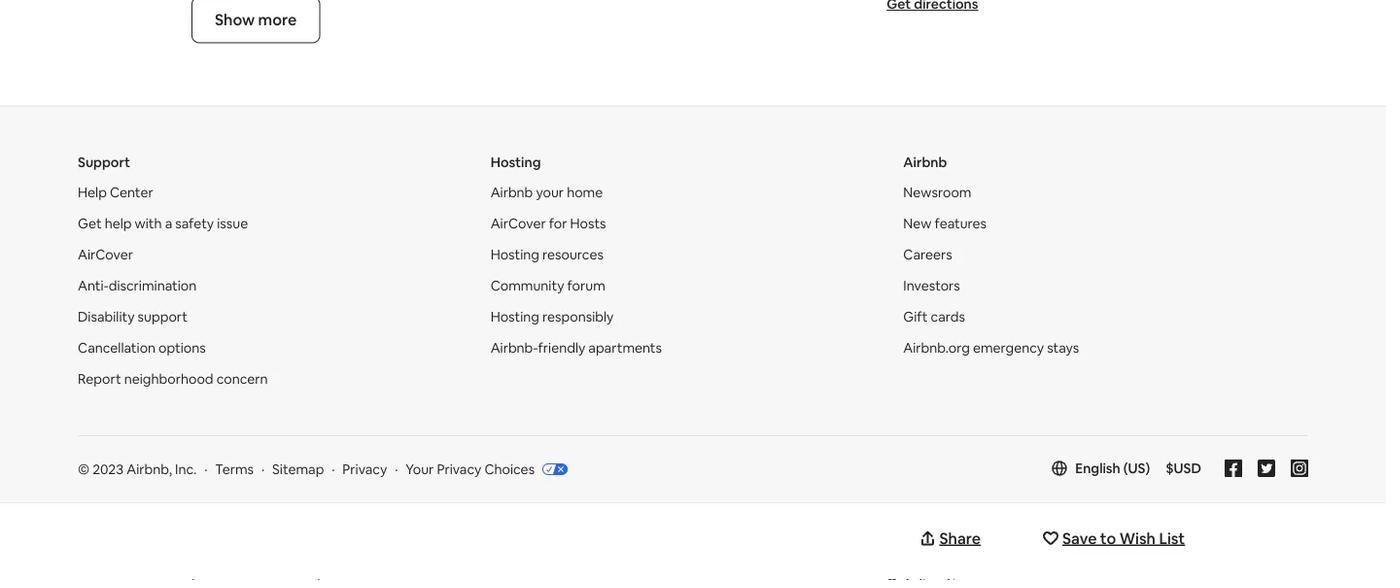 Task type: vqa. For each thing, say whether or not it's contained in the screenshot.
the topmost AirCover
yes



Task type: describe. For each thing, give the bounding box(es) containing it.
sitemap link
[[272, 461, 324, 478]]

forum
[[568, 277, 606, 294]]

anti-discrimination link
[[78, 277, 197, 294]]

safety
[[175, 215, 214, 232]]

navigate to instagram image
[[1292, 460, 1309, 477]]

airbnb-friendly apartments
[[491, 339, 662, 357]]

terms
[[215, 461, 254, 478]]

airbnb for airbnb your home
[[491, 184, 533, 201]]

help center link
[[78, 184, 153, 201]]

responsibly
[[543, 308, 614, 326]]

airbnb-
[[491, 339, 538, 357]]

aircover for aircover for hosts
[[491, 215, 546, 232]]

investors link
[[904, 277, 961, 294]]

·
[[204, 461, 208, 478]]

hosting for hosting resources
[[491, 246, 540, 263]]

community
[[491, 277, 565, 294]]

wish
[[1120, 529, 1156, 549]]

apartments
[[589, 339, 662, 357]]

investors
[[904, 277, 961, 294]]

support
[[138, 308, 188, 326]]

aircover link
[[78, 246, 133, 263]]

anti-discrimination
[[78, 277, 197, 294]]

airbnb your home link
[[491, 184, 603, 201]]

issue
[[217, 215, 248, 232]]

newsroom link
[[904, 184, 972, 201]]

hosting for hosting
[[491, 153, 541, 171]]

careers
[[904, 246, 953, 263]]

list
[[1159, 529, 1186, 549]]

english
[[1076, 460, 1121, 477]]

hosting for hosting responsibly
[[491, 308, 540, 326]]

navigate to twitter image
[[1258, 460, 1276, 477]]

newsroom
[[904, 184, 972, 201]]

for
[[549, 215, 567, 232]]

gift cards link
[[904, 308, 966, 326]]

share
[[940, 529, 981, 549]]

save
[[1063, 529, 1097, 549]]

©
[[78, 461, 90, 478]]

new
[[904, 215, 932, 232]]

terms link
[[215, 461, 254, 478]]

report
[[78, 370, 121, 388]]

get
[[78, 215, 102, 232]]

get help with a safety issue link
[[78, 215, 248, 232]]

cancellation
[[78, 339, 156, 357]]

report neighborhood concern
[[78, 370, 268, 388]]

your privacy choices link
[[406, 461, 568, 480]]

disability
[[78, 308, 135, 326]]

gift cards
[[904, 308, 966, 326]]

© 2023 airbnb, inc.
[[78, 461, 197, 478]]

discrimination
[[109, 277, 197, 294]]

with
[[135, 215, 162, 232]]

disability support link
[[78, 308, 188, 326]]

neighborhood
[[124, 370, 214, 388]]

report neighborhood concern link
[[78, 370, 268, 388]]

choices
[[485, 461, 535, 478]]

options
[[159, 339, 206, 357]]

inc.
[[175, 461, 197, 478]]

help
[[78, 184, 107, 201]]

hosting responsibly link
[[491, 308, 614, 326]]

emergency
[[973, 339, 1045, 357]]



Task type: locate. For each thing, give the bounding box(es) containing it.
hosts
[[570, 215, 606, 232]]

hosting resources
[[491, 246, 604, 263]]

aircover for aircover link
[[78, 246, 133, 263]]

privacy link
[[343, 461, 387, 478]]

stays
[[1048, 339, 1080, 357]]

hosting resources link
[[491, 246, 604, 263]]

concern
[[217, 370, 268, 388]]

0 horizontal spatial airbnb
[[491, 184, 533, 201]]

show more button
[[192, 0, 320, 43]]

1 horizontal spatial privacy
[[437, 461, 482, 478]]

(us)
[[1124, 460, 1151, 477]]

careers link
[[904, 246, 953, 263]]

0 horizontal spatial aircover
[[78, 246, 133, 263]]

airbnb
[[904, 153, 948, 171], [491, 184, 533, 201]]

community forum link
[[491, 277, 606, 294]]

airbnb your home
[[491, 184, 603, 201]]

aircover
[[491, 215, 546, 232], [78, 246, 133, 263]]

0 vertical spatial hosting
[[491, 153, 541, 171]]

english (us) button
[[1052, 460, 1151, 477]]

airbnb,
[[127, 461, 172, 478]]

features
[[935, 215, 987, 232]]

0 vertical spatial aircover
[[491, 215, 546, 232]]

airbnb.org emergency stays link
[[904, 339, 1080, 357]]

more
[[258, 10, 297, 30]]

friendly
[[538, 339, 586, 357]]

hosting responsibly
[[491, 308, 614, 326]]

get help with a safety issue
[[78, 215, 248, 232]]

your privacy choices
[[406, 461, 535, 478]]

new features
[[904, 215, 987, 232]]

navigate to facebook image
[[1225, 460, 1243, 477]]

show more
[[215, 10, 297, 30]]

airbnb for airbnb
[[904, 153, 948, 171]]

gift
[[904, 308, 928, 326]]

show
[[215, 10, 255, 30]]

to
[[1101, 529, 1117, 549]]

1 privacy from the left
[[343, 461, 387, 478]]

aircover left for
[[491, 215, 546, 232]]

1 horizontal spatial airbnb
[[904, 153, 948, 171]]

home
[[567, 184, 603, 201]]

cards
[[931, 308, 966, 326]]

hosting up airbnb your home 'link' in the top left of the page
[[491, 153, 541, 171]]

cancellation options link
[[78, 339, 206, 357]]

sitemap
[[272, 461, 324, 478]]

1 vertical spatial hosting
[[491, 246, 540, 263]]

privacy right your on the left bottom of page
[[437, 461, 482, 478]]

save to wish list
[[1063, 529, 1186, 549]]

hosting up community
[[491, 246, 540, 263]]

aircover for hosts
[[491, 215, 606, 232]]

airbnb.org emergency stays
[[904, 339, 1080, 357]]

0 horizontal spatial privacy
[[343, 461, 387, 478]]

privacy left your on the left bottom of page
[[343, 461, 387, 478]]

airbnb.org
[[904, 339, 970, 357]]

2023
[[93, 461, 124, 478]]

save to wish list button
[[1039, 519, 1195, 558]]

disability support
[[78, 308, 188, 326]]

hosting up airbnb- at the left
[[491, 308, 540, 326]]

2 privacy from the left
[[437, 461, 482, 478]]

share button
[[916, 519, 991, 558]]

2 vertical spatial hosting
[[491, 308, 540, 326]]

hosting
[[491, 153, 541, 171], [491, 246, 540, 263], [491, 308, 540, 326]]

support
[[78, 153, 130, 171]]

airbnb up the newsroom
[[904, 153, 948, 171]]

aircover up anti-
[[78, 246, 133, 263]]

1 hosting from the top
[[491, 153, 541, 171]]

usd
[[1174, 460, 1202, 477]]

1 vertical spatial aircover
[[78, 246, 133, 263]]

new features link
[[904, 215, 987, 232]]

2 hosting from the top
[[491, 246, 540, 263]]

a
[[165, 215, 172, 232]]

1 horizontal spatial aircover
[[491, 215, 546, 232]]

aircover for hosts link
[[491, 215, 606, 232]]

resources
[[543, 246, 604, 263]]

3 hosting from the top
[[491, 308, 540, 326]]

airbnb left 'your'
[[491, 184, 533, 201]]

privacy
[[343, 461, 387, 478], [437, 461, 482, 478]]

1 vertical spatial airbnb
[[491, 184, 533, 201]]

community forum
[[491, 277, 606, 294]]

0 vertical spatial airbnb
[[904, 153, 948, 171]]

airbnb-friendly apartments link
[[491, 339, 662, 357]]

your
[[536, 184, 564, 201]]

help
[[105, 215, 132, 232]]

$
[[1166, 460, 1174, 477]]

center
[[110, 184, 153, 201]]

cancellation options
[[78, 339, 206, 357]]

your
[[406, 461, 434, 478]]

english (us)
[[1076, 460, 1151, 477]]

help center
[[78, 184, 153, 201]]



